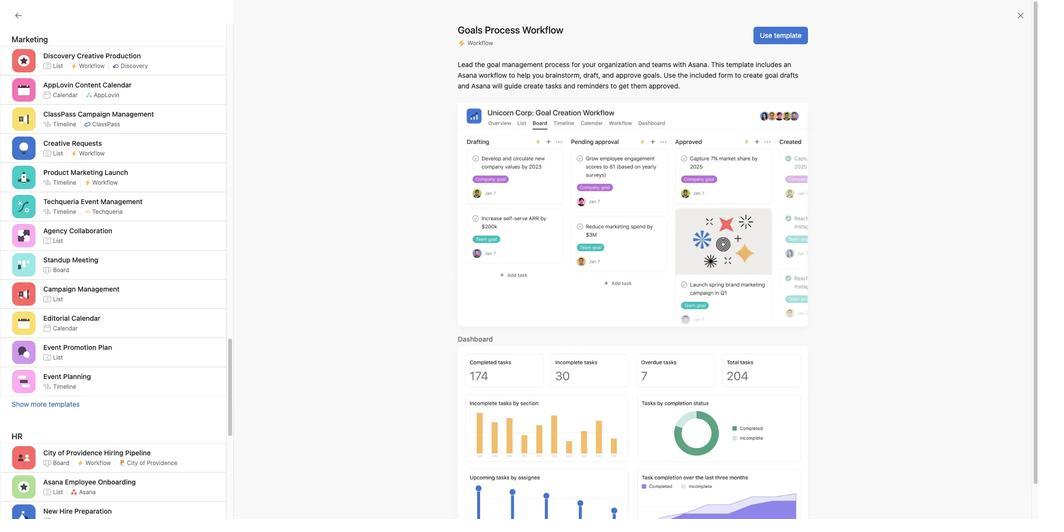 Task type: describe. For each thing, give the bounding box(es) containing it.
reporting link
[[6, 106, 111, 122]]

help
[[517, 71, 531, 79]]

applovin content calendar
[[43, 81, 132, 89]]

new hire preparation image
[[18, 511, 30, 520]]

0 vertical spatial create
[[743, 71, 763, 79]]

brainstorm,
[[546, 71, 582, 79]]

an
[[784, 60, 791, 69]]

teams element
[[0, 205, 117, 240]]

editorial calendar
[[43, 314, 100, 322]]

my for my tasks
[[25, 49, 35, 57]]

product marketing launch
[[43, 168, 128, 176]]

classpass for classpass
[[92, 120, 120, 128]]

functional inside projects element
[[46, 176, 78, 184]]

close image
[[1017, 12, 1025, 19]]

minutes
[[744, 123, 766, 130]]

asana.
[[688, 60, 709, 69]]

get
[[619, 82, 629, 90]]

campaign management image
[[18, 288, 30, 300]]

for
[[572, 60, 580, 69]]

campaign management
[[43, 285, 120, 293]]

plan inside cell
[[224, 122, 237, 131]]

cross-functional project plan inside projects element
[[25, 176, 117, 184]]

goals.
[[643, 71, 662, 79]]

workspace
[[37, 226, 70, 234]]

timeline for classpass
[[53, 120, 76, 128]]

progress
[[809, 105, 833, 112]]

1 horizontal spatial campaign
[[78, 110, 110, 118]]

hr
[[12, 432, 22, 441]]

global element
[[0, 24, 117, 82]]

my tasks link
[[6, 45, 111, 61]]

applovin content calendar image
[[18, 84, 30, 96]]

agency
[[43, 226, 67, 235]]

you
[[532, 71, 544, 79]]

management for classpass campaign management
[[112, 110, 154, 118]]

0 vertical spatial creative
[[77, 51, 104, 60]]

my tasks
[[25, 49, 53, 57]]

portfolios link
[[6, 122, 111, 137]]

0 horizontal spatial create
[[524, 82, 544, 90]]

1 board from the top
[[53, 266, 69, 274]]

meeting
[[72, 256, 98, 264]]

timeline for product
[[53, 179, 76, 186]]

insights button
[[0, 92, 37, 102]]

calendar right the editorial
[[71, 314, 100, 322]]

them
[[631, 82, 647, 90]]

use inside the lead the goal management process for your organization and teams with asana. this template includes an asana workflow to help you brainstorm, draft, and approve goals. use the included form to create goal drafts and asana will guide create tasks and reminders to get them approved.
[[664, 71, 676, 79]]

workflow up lead
[[468, 39, 493, 47]]

1 vertical spatial marketing
[[71, 168, 103, 176]]

editorial
[[43, 314, 70, 322]]

this
[[711, 60, 724, 69]]

inbox
[[25, 64, 42, 72]]

first
[[37, 191, 49, 199]]

on track
[[710, 123, 733, 130]]

will
[[492, 82, 502, 90]]

production
[[106, 51, 141, 60]]

event planning image
[[18, 376, 30, 388]]

1 vertical spatial dashboard
[[458, 335, 493, 343]]

go back image
[[15, 12, 22, 19]]

0 vertical spatial marketing
[[12, 35, 48, 44]]

asana left employee at the bottom of page
[[43, 478, 63, 486]]

planning
[[63, 372, 91, 381]]

city of providence hiring pipeline
[[43, 449, 151, 457]]

includes
[[756, 60, 782, 69]]

teams
[[652, 60, 671, 69]]

lead the goal management process for your organization and teams with asana. this template includes an asana workflow to help you brainstorm, draft, and approve goals. use the included form to create goal drafts and asana will guide create tasks and reminders to get them approved.
[[458, 60, 799, 90]]

0 horizontal spatial dashboard
[[191, 59, 226, 67]]

goals for goals process workflow
[[458, 24, 483, 36]]

cross-functional project plan link inside projects element
[[6, 172, 117, 188]]

cross- inside projects element
[[25, 176, 46, 184]]

4 timeline from the top
[[53, 383, 76, 390]]

cross-functional project plan link inside cell
[[146, 121, 237, 132]]

creative requests
[[43, 139, 102, 147]]

templates
[[49, 400, 80, 409]]

list link
[[128, 59, 140, 72]]

my for my first portfolio
[[160, 41, 173, 52]]

team
[[12, 210, 29, 218]]

home link
[[6, 30, 111, 45]]

template inside the lead the goal management process for your organization and teams with asana. this template includes an asana workflow to help you brainstorm, draft, and approve goals. use the included form to create goal drafts and asana will guide create tasks and reminders to get them approved.
[[726, 60, 754, 69]]

workflow for city of providence hiring pipeline
[[85, 459, 111, 467]]

home
[[25, 33, 44, 41]]

lead
[[458, 60, 473, 69]]

projects element
[[0, 155, 117, 205]]

my workspace
[[25, 226, 70, 234]]

agency collaboration
[[43, 226, 112, 235]]

city for city of providence hiring pipeline
[[43, 449, 56, 457]]

portfolio
[[51, 191, 77, 199]]

team button
[[0, 209, 29, 219]]

first portfolio
[[175, 41, 232, 52]]

workflow
[[479, 71, 507, 79]]

of for city of providence hiring pipeline
[[58, 449, 64, 457]]

asana employee onboarding
[[43, 478, 136, 486]]

management
[[502, 60, 543, 69]]

due date for cross-functional project plan cell
[[887, 118, 946, 136]]

city of providence hiring pipeline image
[[18, 452, 30, 464]]

calendar down list link
[[103, 81, 132, 89]]

providence for city of providence hiring pipeline
[[66, 449, 102, 457]]

techqueria event management image
[[18, 201, 30, 213]]

standup
[[43, 256, 70, 264]]

ago
[[768, 123, 778, 130]]

collaboration
[[69, 226, 112, 235]]

my first portfolio
[[160, 41, 232, 52]]

my first portfolio link
[[6, 188, 111, 203]]

event for promotion
[[43, 343, 61, 351]]

approve
[[616, 71, 641, 79]]

goals process workflow
[[458, 24, 564, 36]]

standup meeting image
[[18, 259, 30, 271]]

process
[[545, 60, 570, 69]]

invite button
[[9, 498, 51, 516]]

2 minutes ago
[[739, 123, 778, 130]]

my workspace link
[[6, 223, 111, 238]]

event promotion plan image
[[18, 347, 30, 359]]

techqueria for techqueria
[[92, 208, 123, 215]]

show more templates button
[[12, 400, 215, 409]]

hire
[[59, 507, 73, 515]]

new hire preparation button
[[0, 502, 226, 520]]

management for techqueria event management
[[101, 197, 143, 206]]

reporting
[[25, 109, 56, 118]]

techqueria event management
[[43, 197, 143, 206]]

use inside button
[[760, 31, 772, 39]]

cross-functional project plan inside cell
[[146, 122, 237, 131]]

asana employee onboarding image
[[18, 482, 30, 493]]

workflow for discovery creative production
[[79, 62, 105, 69]]

included
[[690, 71, 717, 79]]

1 horizontal spatial to
[[611, 82, 617, 90]]

task progress row
[[117, 100, 1039, 118]]

new hire preparation
[[43, 507, 112, 515]]

0 horizontal spatial to
[[509, 71, 515, 79]]

cross-functional project plan row
[[117, 118, 1039, 137]]

projects
[[12, 159, 38, 167]]

cross-functional project plan cell
[[117, 118, 694, 137]]

and down brainstorm,
[[564, 82, 575, 90]]



Task type: vqa. For each thing, say whether or not it's contained in the screenshot.
the Campaign Management
yes



Task type: locate. For each thing, give the bounding box(es) containing it.
creative requests image
[[18, 143, 30, 154]]

providence for city of providence
[[147, 459, 178, 467]]

0 vertical spatial tasks
[[37, 49, 53, 57]]

0 vertical spatial cross-
[[146, 122, 167, 131]]

my up inbox
[[25, 49, 35, 57]]

timeline up creative requests
[[53, 120, 76, 128]]

the down the with
[[678, 71, 688, 79]]

management down list link
[[112, 110, 154, 118]]

creative up the content
[[77, 51, 104, 60]]

0 horizontal spatial campaign
[[43, 285, 76, 293]]

timeline for techqueria
[[53, 208, 76, 215]]

my inside global element
[[25, 49, 35, 57]]

1 horizontal spatial the
[[678, 71, 688, 79]]

campaign down standup
[[43, 285, 76, 293]]

of down pipeline
[[140, 459, 145, 467]]

asana
[[458, 71, 477, 79], [471, 82, 491, 90], [43, 478, 63, 486], [79, 489, 96, 496]]

board
[[53, 266, 69, 274], [53, 459, 69, 467]]

my for my workspace
[[25, 226, 35, 234]]

city for city of providence
[[127, 459, 138, 467]]

1 horizontal spatial cross-functional project plan link
[[146, 121, 237, 132]]

tasks
[[37, 49, 53, 57], [545, 82, 562, 90]]

0 vertical spatial of
[[58, 449, 64, 457]]

timeline up portfolio at the top left
[[53, 179, 76, 186]]

1 horizontal spatial marketing
[[71, 168, 103, 176]]

requests
[[72, 139, 102, 147]]

event left planning
[[43, 372, 61, 381]]

tasks inside my tasks link
[[37, 49, 53, 57]]

0 vertical spatial board
[[53, 266, 69, 274]]

0 vertical spatial plan
[[224, 122, 237, 131]]

cross-
[[146, 122, 167, 131], [25, 176, 46, 184]]

classpass for classpass campaign management
[[43, 110, 76, 118]]

create down you
[[524, 82, 544, 90]]

management down launch
[[101, 197, 143, 206]]

product
[[43, 168, 69, 176]]

cross-functional project plan link
[[146, 121, 237, 132], [6, 172, 117, 188]]

providence
[[66, 449, 102, 457], [147, 459, 178, 467]]

functional inside cell
[[167, 122, 198, 131]]

0 horizontal spatial providence
[[66, 449, 102, 457]]

1 vertical spatial template
[[726, 60, 754, 69]]

goals down portfolios
[[25, 141, 43, 149]]

list box
[[405, 4, 638, 19]]

classpass campaign management
[[43, 110, 154, 118]]

1 horizontal spatial create
[[743, 71, 763, 79]]

approved.
[[649, 82, 680, 90]]

workflow down "discovery creative production"
[[79, 62, 105, 69]]

0 horizontal spatial cross-functional project plan link
[[6, 172, 117, 188]]

1 vertical spatial techqueria
[[92, 208, 123, 215]]

launch
[[105, 168, 128, 176]]

1 vertical spatial classpass
[[92, 120, 120, 128]]

0 horizontal spatial project
[[79, 176, 102, 184]]

create down includes
[[743, 71, 763, 79]]

form
[[718, 71, 733, 79]]

project inside cell
[[200, 122, 222, 131]]

on
[[710, 123, 718, 130]]

use template
[[760, 31, 802, 39]]

cell
[[694, 118, 791, 136], [945, 118, 1004, 136]]

and down lead
[[458, 82, 469, 90]]

1 vertical spatial the
[[678, 71, 688, 79]]

inbox link
[[6, 61, 111, 76]]

1 horizontal spatial goal
[[765, 71, 778, 79]]

1 horizontal spatial goals
[[458, 24, 483, 36]]

plan
[[98, 343, 112, 351]]

goals link
[[6, 137, 111, 153]]

of for city of providence
[[140, 459, 145, 467]]

3 timeline from the top
[[53, 208, 76, 215]]

2 horizontal spatial to
[[735, 71, 741, 79]]

1 horizontal spatial cell
[[945, 118, 1004, 136]]

show more templates
[[12, 400, 80, 409]]

event
[[81, 197, 99, 206], [43, 343, 61, 351], [43, 372, 61, 381]]

plan inside projects element
[[103, 176, 117, 184]]

city down pipeline
[[127, 459, 138, 467]]

0 vertical spatial cross-functional project plan
[[146, 122, 237, 131]]

applovin for applovin
[[94, 91, 119, 99]]

discovery for discovery creative production
[[43, 51, 75, 60]]

tasks inside the lead the goal management process for your organization and teams with asana. this template includes an asana workflow to help you brainstorm, draft, and approve goals. use the included form to create goal drafts and asana will guide create tasks and reminders to get them approved.
[[545, 82, 562, 90]]

use up includes
[[760, 31, 772, 39]]

cross- inside cell
[[146, 122, 167, 131]]

0 vertical spatial goals
[[458, 24, 483, 36]]

0 vertical spatial campaign
[[78, 110, 110, 118]]

1 vertical spatial plan
[[103, 176, 117, 184]]

reminders
[[577, 82, 609, 90]]

classpass campaign management image
[[18, 113, 30, 125]]

marketing down requests
[[71, 168, 103, 176]]

asana down asana employee onboarding at the bottom left
[[79, 489, 96, 496]]

0 vertical spatial management
[[112, 110, 154, 118]]

template inside button
[[774, 31, 802, 39]]

to up guide
[[509, 71, 515, 79]]

discovery for discovery
[[121, 62, 148, 69]]

asana down 'workflow'
[[471, 82, 491, 90]]

row
[[117, 117, 1039, 118]]

1 vertical spatial cross-
[[25, 176, 46, 184]]

city right city of providence hiring pipeline icon
[[43, 449, 56, 457]]

goals for goals
[[25, 141, 43, 149]]

draft,
[[583, 71, 600, 79]]

event right portfolio at the top left
[[81, 197, 99, 206]]

techqueria for techqueria event management
[[43, 197, 79, 206]]

of right city of providence hiring pipeline icon
[[58, 449, 64, 457]]

with
[[673, 60, 686, 69]]

1 vertical spatial cross-functional project plan
[[25, 176, 117, 184]]

0 horizontal spatial techqueria
[[43, 197, 79, 206]]

track
[[719, 123, 733, 130]]

event left promotion
[[43, 343, 61, 351]]

classpass
[[43, 110, 76, 118], [92, 120, 120, 128]]

1 vertical spatial of
[[140, 459, 145, 467]]

invite
[[27, 503, 45, 511]]

applovin down inbox link
[[43, 81, 73, 89]]

template up the form
[[726, 60, 754, 69]]

1 vertical spatial use
[[664, 71, 676, 79]]

1 vertical spatial project
[[79, 176, 102, 184]]

0 horizontal spatial classpass
[[43, 110, 76, 118]]

providence down pipeline
[[147, 459, 178, 467]]

1 horizontal spatial plan
[[224, 122, 237, 131]]

applovin
[[43, 81, 73, 89], [94, 91, 119, 99]]

1 horizontal spatial city
[[127, 459, 138, 467]]

0 horizontal spatial creative
[[43, 139, 70, 147]]

0 vertical spatial project
[[200, 122, 222, 131]]

workflow down requests
[[79, 150, 105, 157]]

my inside teams element
[[25, 226, 35, 234]]

0 horizontal spatial applovin
[[43, 81, 73, 89]]

to left get
[[611, 82, 617, 90]]

discovery up inbox link
[[43, 51, 75, 60]]

0 vertical spatial event
[[81, 197, 99, 206]]

guide
[[504, 82, 522, 90]]

0 vertical spatial cross-functional project plan link
[[146, 121, 237, 132]]

2 cell from the left
[[945, 118, 1004, 136]]

0 horizontal spatial cross-
[[25, 176, 46, 184]]

onboarding
[[98, 478, 136, 486]]

management
[[112, 110, 154, 118], [101, 197, 143, 206], [78, 285, 120, 293]]

2 vertical spatial management
[[78, 285, 120, 293]]

1 vertical spatial applovin
[[94, 91, 119, 99]]

0 vertical spatial use
[[760, 31, 772, 39]]

1 horizontal spatial template
[[774, 31, 802, 39]]

0 horizontal spatial cross-functional project plan
[[25, 176, 117, 184]]

2 board from the top
[[53, 459, 69, 467]]

cross-functional project plan
[[146, 122, 237, 131], [25, 176, 117, 184]]

event promotion plan
[[43, 343, 112, 351]]

my inside projects element
[[25, 191, 35, 199]]

the right lead
[[475, 60, 485, 69]]

goal up 'workflow'
[[487, 60, 500, 69]]

management down meeting
[[78, 285, 120, 293]]

my down the team
[[25, 226, 35, 234]]

1 horizontal spatial applovin
[[94, 91, 119, 99]]

editorial calendar image
[[18, 318, 30, 329]]

timeline down event planning
[[53, 383, 76, 390]]

marketing
[[12, 35, 48, 44], [71, 168, 103, 176]]

workflow down city of providence hiring pipeline
[[85, 459, 111, 467]]

1 horizontal spatial of
[[140, 459, 145, 467]]

tasks down home
[[37, 49, 53, 57]]

2
[[739, 123, 743, 130]]

2 vertical spatial event
[[43, 372, 61, 381]]

0 vertical spatial discovery
[[43, 51, 75, 60]]

1 horizontal spatial functional
[[167, 122, 198, 131]]

providence up employee at the bottom of page
[[66, 449, 102, 457]]

0 horizontal spatial functional
[[46, 176, 78, 184]]

city of providence
[[127, 459, 178, 467]]

drafts
[[780, 71, 799, 79]]

to
[[509, 71, 515, 79], [735, 71, 741, 79], [611, 82, 617, 90]]

and down organization
[[602, 71, 614, 79]]

0 horizontal spatial cell
[[694, 118, 791, 136]]

discovery creative production
[[43, 51, 141, 60]]

0 horizontal spatial goals
[[25, 141, 43, 149]]

my first portfolio
[[25, 191, 77, 199]]

content
[[75, 81, 101, 89]]

project
[[200, 122, 222, 131], [79, 176, 102, 184]]

0 horizontal spatial city
[[43, 449, 56, 457]]

1 horizontal spatial creative
[[77, 51, 104, 60]]

1 horizontal spatial cross-functional project plan
[[146, 122, 237, 131]]

goal
[[487, 60, 500, 69], [765, 71, 778, 79]]

campaign down the content
[[78, 110, 110, 118]]

1 horizontal spatial project
[[200, 122, 222, 131]]

discovery down the production
[[121, 62, 148, 69]]

my left first portfolio
[[160, 41, 173, 52]]

classpass up the portfolios link
[[43, 110, 76, 118]]

1 horizontal spatial discovery
[[121, 62, 148, 69]]

1 cell from the left
[[694, 118, 791, 136]]

insights element
[[0, 89, 117, 155]]

goals up lead
[[458, 24, 483, 36]]

portfolios
[[25, 125, 55, 133]]

process workflow
[[485, 24, 564, 36]]

employee
[[65, 478, 96, 486]]

1 timeline from the top
[[53, 120, 76, 128]]

new
[[43, 507, 58, 515]]

1 horizontal spatial techqueria
[[92, 208, 123, 215]]

goal down includes
[[765, 71, 778, 79]]

hiring
[[104, 449, 123, 457]]

0 vertical spatial template
[[774, 31, 802, 39]]

board down standup
[[53, 266, 69, 274]]

0 horizontal spatial discovery
[[43, 51, 75, 60]]

projects button
[[0, 158, 38, 169]]

of
[[58, 449, 64, 457], [140, 459, 145, 467]]

1 vertical spatial goal
[[765, 71, 778, 79]]

tasks down brainstorm,
[[545, 82, 562, 90]]

discovery creative production image
[[18, 55, 30, 67]]

functional
[[167, 122, 198, 131], [46, 176, 78, 184]]

workflow for product marketing launch
[[92, 179, 118, 186]]

1 vertical spatial discovery
[[121, 62, 148, 69]]

plan
[[224, 122, 237, 131], [103, 176, 117, 184]]

applovin up classpass campaign management at the left of the page
[[94, 91, 119, 99]]

and up goals.
[[639, 60, 650, 69]]

1 vertical spatial city
[[127, 459, 138, 467]]

product marketing launch image
[[18, 172, 30, 183]]

0 vertical spatial functional
[[167, 122, 198, 131]]

timeline
[[53, 120, 76, 128], [53, 179, 76, 186], [53, 208, 76, 215], [53, 383, 76, 390]]

0 vertical spatial classpass
[[43, 110, 76, 118]]

0 vertical spatial providence
[[66, 449, 102, 457]]

applovin for applovin content calendar
[[43, 81, 73, 89]]

1 horizontal spatial dashboard
[[458, 335, 493, 343]]

cell containing on track
[[694, 118, 791, 136]]

marketing up my tasks
[[12, 35, 48, 44]]

0 horizontal spatial template
[[726, 60, 754, 69]]

2 timeline from the top
[[53, 179, 76, 186]]

task
[[795, 105, 807, 112]]

my
[[160, 41, 173, 52], [25, 49, 35, 57], [25, 191, 35, 199], [25, 226, 35, 234]]

calendar
[[103, 81, 132, 89], [53, 91, 78, 99], [71, 314, 100, 322], [53, 325, 78, 332]]

more
[[31, 400, 47, 409]]

1 horizontal spatial use
[[760, 31, 772, 39]]

my for my first portfolio
[[25, 191, 35, 199]]

task progress
[[795, 105, 833, 112]]

0 vertical spatial goal
[[487, 60, 500, 69]]

workflow down launch
[[92, 179, 118, 186]]

1 vertical spatial campaign
[[43, 285, 76, 293]]

0 horizontal spatial goal
[[487, 60, 500, 69]]

1 horizontal spatial cross-
[[146, 122, 167, 131]]

0 horizontal spatial of
[[58, 449, 64, 457]]

calendar up reporting link
[[53, 91, 78, 99]]

1 horizontal spatial tasks
[[545, 82, 562, 90]]

dashboard
[[191, 59, 226, 67], [458, 335, 493, 343]]

workflow for creative requests
[[79, 150, 105, 157]]

hide sidebar image
[[13, 8, 20, 16]]

0 horizontal spatial tasks
[[37, 49, 53, 57]]

board up employee at the bottom of page
[[53, 459, 69, 467]]

1 vertical spatial functional
[[46, 176, 78, 184]]

classpass down classpass campaign management at the left of the page
[[92, 120, 120, 128]]

pipeline
[[125, 449, 151, 457]]

my left 'first'
[[25, 191, 35, 199]]

1 vertical spatial board
[[53, 459, 69, 467]]

1 vertical spatial create
[[524, 82, 544, 90]]

1 vertical spatial event
[[43, 343, 61, 351]]

agency collaboration image
[[18, 230, 30, 242]]

to right the form
[[735, 71, 741, 79]]

1 horizontal spatial providence
[[147, 459, 178, 467]]

calendar down editorial calendar
[[53, 325, 78, 332]]

0 horizontal spatial the
[[475, 60, 485, 69]]

0 horizontal spatial plan
[[103, 176, 117, 184]]

your
[[582, 60, 596, 69]]

template up an
[[774, 31, 802, 39]]

creative down the portfolios link
[[43, 139, 70, 147]]

0 vertical spatial the
[[475, 60, 485, 69]]

goals inside 'goals' link
[[25, 141, 43, 149]]

0 vertical spatial techqueria
[[43, 197, 79, 206]]

1 vertical spatial goals
[[25, 141, 43, 149]]

show
[[12, 400, 29, 409]]

and
[[639, 60, 650, 69], [602, 71, 614, 79], [458, 82, 469, 90], [564, 82, 575, 90]]

0 horizontal spatial marketing
[[12, 35, 48, 44]]

0 vertical spatial dashboard
[[191, 59, 226, 67]]

use up "approved."
[[664, 71, 676, 79]]

organization
[[598, 60, 637, 69]]

asana down lead
[[458, 71, 477, 79]]

timeline down portfolio at the top left
[[53, 208, 76, 215]]

event for planning
[[43, 372, 61, 381]]

1 vertical spatial providence
[[147, 459, 178, 467]]

0 vertical spatial applovin
[[43, 81, 73, 89]]



